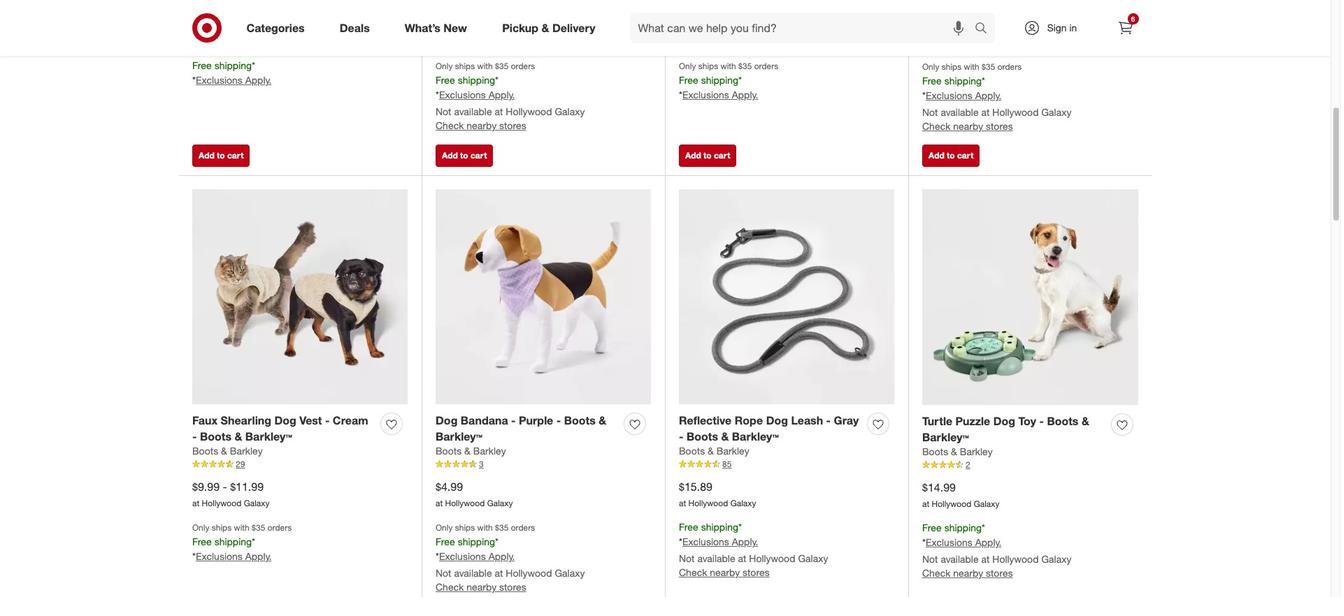 Task type: vqa. For each thing, say whether or not it's contained in the screenshot.
Turtle Puzzle Dog Toy - Boots & Barkley™ Image
yes



Task type: locate. For each thing, give the bounding box(es) containing it.
barkley up 3
[[473, 446, 506, 458]]

shipping
[[214, 60, 252, 72], [458, 74, 495, 86], [701, 74, 739, 86], [945, 75, 982, 87], [701, 522, 739, 534], [945, 523, 982, 534], [214, 537, 252, 549], [458, 537, 495, 549]]

to
[[217, 150, 225, 161], [460, 150, 468, 161], [704, 150, 712, 161], [947, 150, 955, 161]]

gray
[[834, 414, 859, 428]]

deals
[[340, 21, 370, 35]]

boots & barkley link up 85
[[679, 445, 749, 459]]

$15.99 - $17.99 at hollywood galaxy
[[192, 18, 270, 47]]

2 link
[[922, 460, 1139, 472]]

what's new link
[[393, 13, 485, 43]]

0 horizontal spatial only ships with $35 orders free shipping * * exclusions apply.
[[192, 523, 292, 563]]

boots & barkley up the "29"
[[192, 446, 263, 458]]

only ships with $35 orders free shipping * * exclusions apply. down '$9.99 - $11.99 at hollywood galaxy'
[[192, 523, 292, 563]]

29
[[236, 460, 245, 470]]

with down at hollywood galaxy
[[964, 62, 980, 72]]

apply. down '$9.99 - $11.99 at hollywood galaxy'
[[245, 551, 272, 563]]

$35 down pickup
[[495, 61, 509, 72]]

$9.99 - $11.99 at hollywood galaxy
[[192, 480, 270, 509]]

$35 down $4.99 at hollywood galaxy
[[495, 523, 509, 534]]

*
[[252, 60, 255, 72], [192, 74, 196, 86], [495, 74, 499, 86], [739, 74, 742, 86], [982, 75, 985, 87], [436, 89, 439, 101], [679, 89, 683, 101], [922, 90, 926, 102], [739, 522, 742, 534], [982, 523, 985, 534], [679, 536, 683, 548], [252, 537, 255, 549], [495, 537, 499, 549], [922, 537, 926, 549], [192, 551, 196, 563], [436, 551, 439, 563]]

barkley™ down the bandana
[[436, 430, 483, 444]]

boots & barkley link for rope
[[679, 445, 749, 459]]

search
[[968, 22, 1002, 36]]

1 add to cart button from the left
[[192, 145, 250, 167]]

with down $4.99 at hollywood galaxy
[[477, 523, 493, 534]]

apply. down $14.99 at hollywood galaxy
[[975, 537, 1002, 549]]

free shipping * * exclusions apply. not available at hollywood galaxy check nearby stores
[[679, 522, 828, 579], [922, 523, 1072, 580]]

$5.99
[[679, 18, 706, 32]]

deals link
[[328, 13, 387, 43]]

$15.89 at hollywood galaxy
[[679, 480, 756, 509]]

check nearby stores button
[[436, 119, 526, 133], [922, 120, 1013, 134], [679, 567, 770, 581], [922, 567, 1013, 581], [436, 581, 526, 595]]

nearby
[[467, 120, 497, 132], [953, 120, 983, 132], [710, 567, 740, 579], [953, 568, 983, 580], [467, 582, 497, 594]]

apply.
[[245, 74, 272, 86], [489, 89, 515, 101], [732, 89, 758, 101], [975, 90, 1002, 102], [732, 536, 758, 548], [975, 537, 1002, 549], [245, 551, 272, 563], [489, 551, 515, 563]]

exclusions down at hollywood galaxy
[[926, 90, 973, 102]]

free down at hollywood galaxy
[[922, 75, 942, 87]]

add to cart
[[199, 150, 244, 161], [442, 150, 487, 161], [685, 150, 730, 161], [929, 150, 974, 161]]

free down $15.99
[[192, 60, 212, 72]]

toy
[[1019, 415, 1036, 429]]

add
[[199, 150, 215, 161], [442, 150, 458, 161], [685, 150, 701, 161], [929, 150, 945, 161]]

$15.89
[[679, 480, 713, 494]]

shipping down '$9.99 - $11.99 at hollywood galaxy'
[[214, 537, 252, 549]]

ships down the '$5.99 - $10.99 at hollywood galaxy'
[[698, 61, 718, 72]]

apply. down $15.99 - $17.99 at hollywood galaxy
[[245, 74, 272, 86]]

1 horizontal spatial only ships with $35 orders free shipping * * exclusions apply.
[[679, 61, 779, 101]]

reflective rope dog leash - gray - boots & barkley™ image
[[679, 190, 894, 405], [679, 190, 894, 405]]

$35
[[495, 61, 509, 72], [739, 61, 752, 72], [982, 62, 995, 72], [252, 523, 265, 534], [495, 523, 509, 534]]

- right the toy
[[1040, 415, 1044, 429]]

exclusions
[[196, 74, 243, 86], [439, 89, 486, 101], [683, 89, 729, 101], [926, 90, 973, 102], [683, 536, 729, 548], [926, 537, 973, 549], [196, 551, 243, 563], [439, 551, 486, 563]]

shearling
[[221, 414, 271, 428]]

-
[[229, 18, 233, 32], [709, 18, 714, 32], [325, 414, 330, 428], [511, 414, 516, 428], [556, 414, 561, 428], [826, 414, 831, 428], [1040, 415, 1044, 429], [192, 430, 197, 444], [679, 430, 684, 444], [223, 480, 227, 494]]

barkley up 2
[[960, 447, 993, 458]]

1 horizontal spatial free shipping * * exclusions apply. not available at hollywood galaxy check nearby stores
[[922, 523, 1072, 580]]

free shipping * * exclusions apply. not available at hollywood galaxy check nearby stores down $14.99 at hollywood galaxy
[[922, 523, 1072, 580]]

dog inside turtle puzzle dog toy - boots & barkley™
[[994, 415, 1016, 429]]

exclusions down the '$5.99 - $10.99 at hollywood galaxy'
[[683, 89, 729, 101]]

$4.99 inside $4.99 at hollywood galaxy
[[436, 480, 463, 494]]

with down '$9.99 - $11.99 at hollywood galaxy'
[[234, 523, 250, 534]]

2 $4.99 from the top
[[436, 480, 463, 494]]

boots
[[564, 414, 596, 428], [1047, 415, 1079, 429], [200, 430, 231, 444], [687, 430, 718, 444], [192, 446, 218, 458], [436, 446, 462, 458], [679, 446, 705, 458], [922, 447, 948, 458]]

reflective
[[679, 414, 732, 428]]

orders down '$9.99 - $11.99 at hollywood galaxy'
[[268, 523, 292, 534]]

turtle puzzle dog toy - boots & barkley™ link
[[922, 414, 1106, 446]]

apply. down the '$5.99 - $10.99 at hollywood galaxy'
[[732, 89, 758, 101]]

exclusions apply. button
[[196, 74, 272, 88], [439, 88, 515, 102], [683, 88, 758, 102], [926, 89, 1002, 103], [683, 536, 758, 550], [926, 536, 1002, 550], [196, 551, 272, 565], [439, 551, 515, 565]]

hollywood inside $14.99 at hollywood galaxy
[[932, 500, 972, 510]]

- right the vest
[[325, 414, 330, 428]]

free down $14.99
[[922, 523, 942, 534]]

orders down pickup
[[511, 61, 535, 72]]

barkley™ down turtle
[[922, 431, 969, 445]]

only ships with $35 orders free shipping * * exclusions apply. not available at hollywood galaxy check nearby stores
[[436, 61, 585, 132], [922, 62, 1072, 132], [436, 523, 585, 594]]

- right $9.99
[[223, 480, 227, 494]]

orders down the what can we help you find? suggestions appear below search field
[[754, 61, 779, 72]]

$4.99 at hollywood galaxy
[[436, 480, 513, 509]]

at
[[192, 37, 199, 47], [679, 37, 686, 47], [922, 37, 930, 48], [495, 106, 503, 118], [982, 107, 990, 118], [192, 499, 199, 509], [436, 499, 443, 509], [679, 499, 686, 509], [922, 500, 930, 510], [738, 553, 747, 565], [982, 554, 990, 566], [495, 568, 503, 580]]

free down $9.99
[[192, 537, 212, 549]]

boots & barkley link up 2
[[922, 446, 993, 460]]

$15.99
[[192, 18, 226, 32]]

1 vertical spatial only ships with $35 orders free shipping * * exclusions apply.
[[192, 523, 292, 563]]

faux shearling dog vest - cream - boots & barkley™ image
[[192, 190, 408, 405], [192, 190, 408, 405]]

free
[[192, 60, 212, 72], [436, 74, 455, 86], [679, 74, 698, 86], [922, 75, 942, 87], [679, 522, 698, 534], [922, 523, 942, 534], [192, 537, 212, 549], [436, 537, 455, 549]]

$11.99
[[230, 480, 264, 494]]

with
[[477, 61, 493, 72], [721, 61, 736, 72], [964, 62, 980, 72], [234, 523, 250, 534], [477, 523, 493, 534]]

galaxy
[[244, 37, 270, 47], [731, 37, 756, 47], [974, 37, 1000, 48], [555, 106, 585, 118], [1042, 107, 1072, 118], [244, 499, 270, 509], [487, 499, 513, 509], [731, 499, 756, 509], [974, 500, 1000, 510], [798, 553, 828, 565], [1042, 554, 1072, 566], [555, 568, 585, 580]]

dog left the bandana
[[436, 414, 458, 428]]

$35 down $10.99
[[739, 61, 752, 72]]

2 add to cart from the left
[[442, 150, 487, 161]]

what's
[[405, 21, 441, 35]]

& inside faux shearling dog vest - cream - boots & barkley™
[[235, 430, 242, 444]]

boots & barkley link
[[192, 445, 263, 459], [436, 445, 506, 459], [679, 445, 749, 459], [922, 446, 993, 460]]

2 cart from the left
[[471, 150, 487, 161]]

boots & barkley
[[192, 446, 263, 458], [436, 446, 506, 458], [679, 446, 749, 458], [922, 447, 993, 458]]

dog bandana - purple - boots & barkley™ link
[[436, 413, 618, 445]]

check
[[436, 120, 464, 132], [922, 120, 951, 132], [679, 567, 707, 579], [922, 568, 951, 580], [436, 582, 464, 594]]

0 horizontal spatial free shipping * * exclusions apply. not available at hollywood galaxy check nearby stores
[[679, 522, 828, 579]]

barkley up 85
[[717, 446, 749, 458]]

cart
[[227, 150, 244, 161], [471, 150, 487, 161], [714, 150, 730, 161], [957, 150, 974, 161]]

0 vertical spatial $4.99
[[436, 18, 463, 32]]

boots & barkley link for shearling
[[192, 445, 263, 459]]

barkley
[[230, 446, 263, 458], [473, 446, 506, 458], [717, 446, 749, 458], [960, 447, 993, 458]]

only ships with $35 orders free shipping * * exclusions apply. down the '$5.99 - $10.99 at hollywood galaxy'
[[679, 61, 779, 101]]

boots & barkley link up the "29"
[[192, 445, 263, 459]]

3
[[479, 460, 484, 470]]

barkley™ inside reflective rope dog leash - gray - boots & barkley™
[[732, 430, 779, 444]]

- right $15.99
[[229, 18, 233, 32]]

at inside the '$5.99 - $10.99 at hollywood galaxy'
[[679, 37, 686, 47]]

faux
[[192, 414, 218, 428]]

shipping down $15.99 - $17.99 at hollywood galaxy
[[214, 60, 252, 72]]

1 add from the left
[[199, 150, 215, 161]]

boots & barkley link for bandana
[[436, 445, 506, 459]]

sign in
[[1047, 22, 1077, 34]]

only
[[436, 61, 453, 72], [679, 61, 696, 72], [922, 62, 940, 72], [192, 523, 209, 534], [436, 523, 453, 534]]

3 link
[[436, 459, 651, 471]]

boots & barkley up 3
[[436, 446, 506, 458]]

- inside '$9.99 - $11.99 at hollywood galaxy'
[[223, 480, 227, 494]]

1 vertical spatial $4.99
[[436, 480, 463, 494]]

barkley™ inside dog bandana - purple - boots & barkley™
[[436, 430, 483, 444]]

hollywood inside $15.89 at hollywood galaxy
[[689, 499, 728, 509]]

exclusions down $14.99 at hollywood galaxy
[[926, 537, 973, 549]]

turtle puzzle dog toy - boots & barkley™ image
[[922, 190, 1139, 406], [922, 190, 1139, 406]]

hollywood inside '$9.99 - $11.99 at hollywood galaxy'
[[202, 499, 241, 509]]

ships
[[455, 61, 475, 72], [698, 61, 718, 72], [942, 62, 962, 72], [212, 523, 232, 534], [455, 523, 475, 534]]

only down the what's new link
[[436, 61, 453, 72]]

1 to from the left
[[217, 150, 225, 161]]

- right $5.99
[[709, 18, 714, 32]]

4 cart from the left
[[957, 150, 974, 161]]

dog inside faux shearling dog vest - cream - boots & barkley™
[[274, 414, 296, 428]]

1 $4.99 from the top
[[436, 18, 463, 32]]

add to cart button
[[192, 145, 250, 167], [436, 145, 493, 167], [679, 145, 737, 167], [922, 145, 980, 167]]

free shipping * * exclusions apply. not available at hollywood galaxy check nearby stores down $15.89 at hollywood galaxy at the right of page
[[679, 522, 828, 579]]

vest
[[300, 414, 322, 428]]

boots inside faux shearling dog vest - cream - boots & barkley™
[[200, 430, 231, 444]]

with down the what's new link
[[477, 61, 493, 72]]

galaxy inside $14.99 at hollywood galaxy
[[974, 500, 1000, 510]]

boots & barkley for bandana
[[436, 446, 506, 458]]

What can we help you find? suggestions appear below search field
[[630, 13, 978, 43]]

only ships with $35 orders free shipping * * exclusions apply.
[[679, 61, 779, 101], [192, 523, 292, 563]]

barkley™ down the rope
[[732, 430, 779, 444]]

&
[[542, 21, 549, 35], [599, 414, 606, 428], [1082, 415, 1089, 429], [235, 430, 242, 444], [721, 430, 729, 444], [221, 446, 227, 458], [464, 446, 471, 458], [708, 446, 714, 458], [951, 447, 957, 458]]

at inside $15.89 at hollywood galaxy
[[679, 499, 686, 509]]

exclusions down $15.99 - $17.99 at hollywood galaxy
[[196, 74, 243, 86]]

galaxy inside $4.99 at hollywood galaxy
[[487, 499, 513, 509]]

$4.99
[[436, 18, 463, 32], [436, 480, 463, 494]]

dog bandana - purple - boots & barkley™ image
[[436, 190, 651, 405], [436, 190, 651, 405]]

turtle
[[922, 415, 953, 429]]

barkley™ down shearling
[[245, 430, 292, 444]]

boots & barkley up 85
[[679, 446, 749, 458]]

hollywood
[[202, 37, 241, 47], [689, 37, 728, 47], [932, 37, 972, 48], [506, 106, 552, 118], [993, 107, 1039, 118], [202, 499, 241, 509], [445, 499, 485, 509], [689, 499, 728, 509], [932, 500, 972, 510], [749, 553, 796, 565], [993, 554, 1039, 566], [506, 568, 552, 580]]

boots & barkley up 2
[[922, 447, 993, 458]]

29 link
[[192, 459, 408, 471]]

barkley up the "29"
[[230, 446, 263, 458]]

dog inside reflective rope dog leash - gray - boots & barkley™
[[766, 414, 788, 428]]

orders
[[511, 61, 535, 72], [754, 61, 779, 72], [998, 62, 1022, 72], [268, 523, 292, 534], [511, 523, 535, 534]]

only down $5.99
[[679, 61, 696, 72]]

barkley for shearling
[[230, 446, 263, 458]]

dog left the vest
[[274, 414, 296, 428]]

not
[[436, 106, 451, 118], [922, 107, 938, 118], [679, 553, 695, 565], [922, 554, 938, 566], [436, 568, 451, 580]]

available
[[454, 106, 492, 118], [941, 107, 979, 118], [698, 553, 735, 565], [941, 554, 979, 566], [454, 568, 492, 580]]

barkley for puzzle
[[960, 447, 993, 458]]

ships down '$9.99 - $11.99 at hollywood galaxy'
[[212, 523, 232, 534]]

$4.99 for $4.99
[[436, 18, 463, 32]]

$35 down at hollywood galaxy
[[982, 62, 995, 72]]

3 to from the left
[[704, 150, 712, 161]]

3 cart from the left
[[714, 150, 730, 161]]

free down the what's new link
[[436, 74, 455, 86]]

barkley™
[[245, 430, 292, 444], [436, 430, 483, 444], [732, 430, 779, 444], [922, 431, 969, 445]]

orders down $4.99 at hollywood galaxy
[[511, 523, 535, 534]]

stores
[[499, 120, 526, 132], [986, 120, 1013, 132], [743, 567, 770, 579], [986, 568, 1013, 580], [499, 582, 526, 594]]

dog
[[274, 414, 296, 428], [436, 414, 458, 428], [766, 414, 788, 428], [994, 415, 1016, 429]]

dog left the toy
[[994, 415, 1016, 429]]

dog right the rope
[[766, 414, 788, 428]]

0 vertical spatial only ships with $35 orders free shipping * * exclusions apply.
[[679, 61, 779, 101]]

only down at hollywood galaxy
[[922, 62, 940, 72]]

boots & barkley link up 3
[[436, 445, 506, 459]]

hollywood inside $15.99 - $17.99 at hollywood galaxy
[[202, 37, 241, 47]]



Task type: describe. For each thing, give the bounding box(es) containing it.
faux shearling dog vest - cream - boots & barkley™ link
[[192, 413, 375, 445]]

puzzle
[[956, 415, 990, 429]]

pickup
[[502, 21, 539, 35]]

boots & barkley for rope
[[679, 446, 749, 458]]

1 add to cart from the left
[[199, 150, 244, 161]]

$14.99
[[922, 481, 956, 495]]

new
[[444, 21, 467, 35]]

$5.99 - $10.99 at hollywood galaxy
[[679, 18, 756, 47]]

free inside free shipping * * exclusions apply.
[[192, 60, 212, 72]]

exclusions down '$9.99 - $11.99 at hollywood galaxy'
[[196, 551, 243, 563]]

sign in link
[[1012, 13, 1099, 43]]

$9.99
[[192, 480, 220, 494]]

6 link
[[1110, 13, 1141, 43]]

$10.99
[[717, 18, 750, 32]]

purple
[[519, 414, 553, 428]]

shipping down at hollywood galaxy
[[945, 75, 982, 87]]

3 add to cart button from the left
[[679, 145, 737, 167]]

ships down $4.99 at hollywood galaxy
[[455, 523, 475, 534]]

- left gray
[[826, 414, 831, 428]]

$4.99 for $4.99 at hollywood galaxy
[[436, 480, 463, 494]]

hollywood inside the '$5.99 - $10.99 at hollywood galaxy'
[[689, 37, 728, 47]]

free shipping * * exclusions apply. not available at hollywood galaxy check nearby stores for $14.99
[[922, 523, 1072, 580]]

with down the '$5.99 - $10.99 at hollywood galaxy'
[[721, 61, 736, 72]]

galaxy inside $15.89 at hollywood galaxy
[[731, 499, 756, 509]]

ships down new
[[455, 61, 475, 72]]

categories
[[247, 21, 305, 35]]

barkley for rope
[[717, 446, 749, 458]]

categories link
[[235, 13, 322, 43]]

exclusions down $15.89 at hollywood galaxy at the right of page
[[683, 536, 729, 548]]

dog for faux
[[274, 414, 296, 428]]

in
[[1070, 22, 1077, 34]]

85 link
[[679, 459, 894, 471]]

shipping down $15.89 at hollywood galaxy at the right of page
[[701, 522, 739, 534]]

barkley™ inside faux shearling dog vest - cream - boots & barkley™
[[245, 430, 292, 444]]

delivery
[[552, 21, 596, 35]]

- down reflective
[[679, 430, 684, 444]]

galaxy inside the '$5.99 - $10.99 at hollywood galaxy'
[[731, 37, 756, 47]]

& inside reflective rope dog leash - gray - boots & barkley™
[[721, 430, 729, 444]]

dog bandana - purple - boots & barkley™
[[436, 414, 606, 444]]

at inside $15.99 - $17.99 at hollywood galaxy
[[192, 37, 199, 47]]

4 add from the left
[[929, 150, 945, 161]]

apply. down pickup
[[489, 89, 515, 101]]

85
[[722, 460, 732, 470]]

$14.99 at hollywood galaxy
[[922, 481, 1000, 510]]

pickup & delivery link
[[490, 13, 613, 43]]

pickup & delivery
[[502, 21, 596, 35]]

$35 down '$11.99' on the bottom of the page
[[252, 523, 265, 534]]

2
[[966, 460, 970, 471]]

free down $5.99
[[679, 74, 698, 86]]

free down '$15.89'
[[679, 522, 698, 534]]

4 add to cart button from the left
[[922, 145, 980, 167]]

free shipping * * exclusions apply.
[[192, 60, 272, 86]]

3 add from the left
[[685, 150, 701, 161]]

$17.99
[[236, 18, 270, 32]]

exclusions inside free shipping * * exclusions apply.
[[196, 74, 243, 86]]

- right the purple
[[556, 414, 561, 428]]

exclusions down $4.99 at hollywood galaxy
[[439, 551, 486, 563]]

rope
[[735, 414, 763, 428]]

- left the purple
[[511, 414, 516, 428]]

at inside '$9.99 - $11.99 at hollywood galaxy'
[[192, 499, 199, 509]]

shipping down new
[[458, 74, 495, 86]]

apply. down $15.89 at hollywood galaxy at the right of page
[[732, 536, 758, 548]]

reflective rope dog leash - gray - boots & barkley™
[[679, 414, 859, 444]]

reflective rope dog leash - gray - boots & barkley™ link
[[679, 413, 862, 445]]

turtle puzzle dog toy - boots & barkley™
[[922, 415, 1089, 445]]

dog for reflective
[[766, 414, 788, 428]]

at inside $4.99 at hollywood galaxy
[[436, 499, 443, 509]]

boots & barkley for shearling
[[192, 446, 263, 458]]

3 add to cart from the left
[[685, 150, 730, 161]]

bandana
[[461, 414, 508, 428]]

galaxy inside '$9.99 - $11.99 at hollywood galaxy'
[[244, 499, 270, 509]]

shipping down $14.99 at hollywood galaxy
[[945, 523, 982, 534]]

cream
[[333, 414, 368, 428]]

what's new
[[405, 21, 467, 35]]

shipping down $4.99 at hollywood galaxy
[[458, 537, 495, 549]]

shipping down the '$5.99 - $10.99 at hollywood galaxy'
[[701, 74, 739, 86]]

dog for turtle
[[994, 415, 1016, 429]]

barkley™ inside turtle puzzle dog toy - boots & barkley™
[[922, 431, 969, 445]]

2 to from the left
[[460, 150, 468, 161]]

leash
[[791, 414, 823, 428]]

6
[[1131, 15, 1135, 23]]

boots inside reflective rope dog leash - gray - boots & barkley™
[[687, 430, 718, 444]]

- inside turtle puzzle dog toy - boots & barkley™
[[1040, 415, 1044, 429]]

at hollywood galaxy
[[922, 37, 1000, 48]]

at inside $14.99 at hollywood galaxy
[[922, 500, 930, 510]]

- inside $15.99 - $17.99 at hollywood galaxy
[[229, 18, 233, 32]]

faux shearling dog vest - cream - boots & barkley™
[[192, 414, 368, 444]]

& inside turtle puzzle dog toy - boots & barkley™
[[1082, 415, 1089, 429]]

boots & barkley for puzzle
[[922, 447, 993, 458]]

- inside the '$5.99 - $10.99 at hollywood galaxy'
[[709, 18, 714, 32]]

1 cart from the left
[[227, 150, 244, 161]]

- down faux
[[192, 430, 197, 444]]

only down $4.99 at hollywood galaxy
[[436, 523, 453, 534]]

apply. down at hollywood galaxy
[[975, 90, 1002, 102]]

ships down at hollywood galaxy
[[942, 62, 962, 72]]

2 add from the left
[[442, 150, 458, 161]]

boots inside dog bandana - purple - boots & barkley™
[[564, 414, 596, 428]]

free down $4.99 at hollywood galaxy
[[436, 537, 455, 549]]

exclusions down new
[[439, 89, 486, 101]]

free shipping * * exclusions apply. not available at hollywood galaxy check nearby stores for $15.89
[[679, 522, 828, 579]]

2 add to cart button from the left
[[436, 145, 493, 167]]

4 add to cart from the left
[[929, 150, 974, 161]]

galaxy inside $15.99 - $17.99 at hollywood galaxy
[[244, 37, 270, 47]]

boots & barkley link for puzzle
[[922, 446, 993, 460]]

sign
[[1047, 22, 1067, 34]]

search button
[[968, 13, 1002, 46]]

apply. inside free shipping * * exclusions apply.
[[245, 74, 272, 86]]

& inside dog bandana - purple - boots & barkley™
[[599, 414, 606, 428]]

orders down search button
[[998, 62, 1022, 72]]

barkley for bandana
[[473, 446, 506, 458]]

dog inside dog bandana - purple - boots & barkley™
[[436, 414, 458, 428]]

shipping inside free shipping * * exclusions apply.
[[214, 60, 252, 72]]

4 to from the left
[[947, 150, 955, 161]]

hollywood inside $4.99 at hollywood galaxy
[[445, 499, 485, 509]]

apply. down $4.99 at hollywood galaxy
[[489, 551, 515, 563]]

boots inside turtle puzzle dog toy - boots & barkley™
[[1047, 415, 1079, 429]]

only down $9.99
[[192, 523, 209, 534]]



